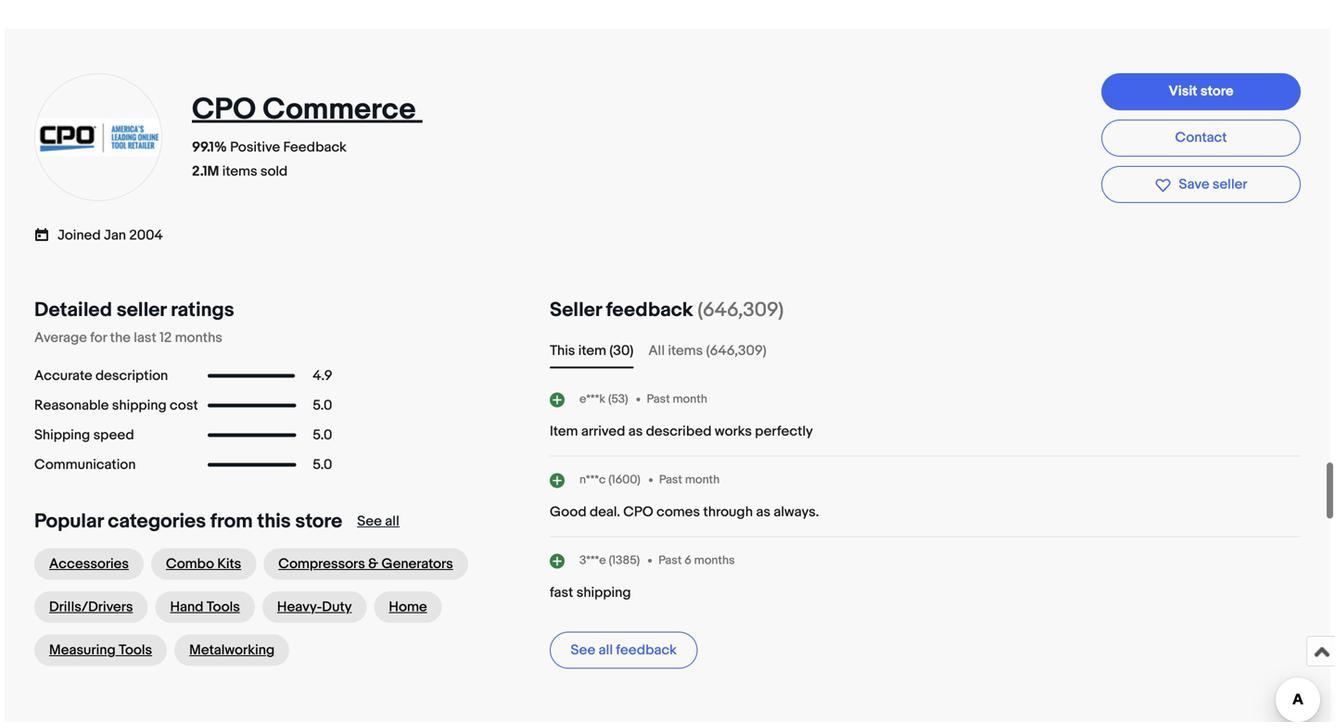 Task type: locate. For each thing, give the bounding box(es) containing it.
as right arrived
[[629, 424, 643, 440]]

contact link
[[1102, 120, 1301, 157]]

all
[[649, 343, 665, 360]]

average
[[34, 330, 87, 347]]

month up the good deal. cpo comes through as always.
[[685, 473, 720, 487]]

0 vertical spatial month
[[673, 392, 708, 407]]

contact
[[1176, 129, 1228, 146]]

1 horizontal spatial seller
[[1213, 176, 1248, 193]]

0 vertical spatial shipping
[[112, 398, 167, 414]]

n***c (1600)
[[580, 473, 641, 487]]

comes
[[657, 504, 700, 521]]

item arrived as described works perfectly
[[550, 424, 813, 440]]

0 vertical spatial (646,309)
[[698, 298, 784, 322]]

0 horizontal spatial tools
[[119, 643, 152, 659]]

1 vertical spatial all
[[599, 643, 613, 659]]

items right all
[[668, 343, 703, 360]]

all up generators
[[385, 514, 400, 530]]

1 horizontal spatial store
[[1201, 83, 1234, 100]]

shipping
[[112, 398, 167, 414], [577, 585, 631, 602]]

perfectly
[[755, 424, 813, 440]]

1 vertical spatial month
[[685, 473, 720, 487]]

0 vertical spatial past month
[[647, 392, 708, 407]]

categories
[[108, 510, 206, 534]]

&
[[368, 556, 379, 573]]

0 horizontal spatial all
[[385, 514, 400, 530]]

1 vertical spatial seller
[[117, 298, 166, 322]]

(646,309) up all items (646,309) on the top of the page
[[698, 298, 784, 322]]

0 horizontal spatial months
[[175, 330, 223, 347]]

communication
[[34, 457, 136, 474]]

1 horizontal spatial see
[[571, 643, 596, 659]]

tools right hand
[[207, 599, 240, 616]]

as
[[629, 424, 643, 440], [756, 504, 771, 521]]

past month
[[647, 392, 708, 407], [659, 473, 720, 487]]

1 vertical spatial see
[[571, 643, 596, 659]]

past left 6
[[659, 554, 682, 568]]

hand
[[170, 599, 204, 616]]

past month up the good deal. cpo comes through as always.
[[659, 473, 720, 487]]

positive
[[230, 139, 280, 156]]

0 vertical spatial all
[[385, 514, 400, 530]]

described
[[646, 424, 712, 440]]

0 vertical spatial as
[[629, 424, 643, 440]]

0 horizontal spatial shipping
[[112, 398, 167, 414]]

works
[[715, 424, 752, 440]]

1 horizontal spatial items
[[668, 343, 703, 360]]

seller inside button
[[1213, 176, 1248, 193]]

2 vertical spatial 5.0
[[313, 457, 332, 474]]

2 5.0 from the top
[[313, 427, 332, 444]]

feedback up all
[[606, 298, 694, 322]]

hand tools
[[170, 599, 240, 616]]

0 vertical spatial items
[[222, 163, 257, 180]]

99.1% positive feedback 2.1m items sold
[[192, 139, 347, 180]]

past up 'described'
[[647, 392, 670, 407]]

1 vertical spatial past
[[659, 473, 683, 487]]

0 horizontal spatial see
[[357, 514, 382, 530]]

1 5.0 from the top
[[313, 398, 332, 414]]

this
[[550, 343, 576, 360]]

1 vertical spatial past month
[[659, 473, 720, 487]]

tools
[[207, 599, 240, 616], [119, 643, 152, 659]]

(53)
[[608, 392, 628, 407]]

99.1%
[[192, 139, 227, 156]]

past month up 'described'
[[647, 392, 708, 407]]

metalworking
[[189, 643, 275, 659]]

past month for comes
[[659, 473, 720, 487]]

for
[[90, 330, 107, 347]]

0 vertical spatial tools
[[207, 599, 240, 616]]

tab list
[[550, 341, 1301, 361]]

store right visit at the right top
[[1201, 83, 1234, 100]]

0 vertical spatial feedback
[[606, 298, 694, 322]]

heavy-duty link
[[262, 592, 367, 624]]

tab list containing this item (30)
[[550, 341, 1301, 361]]

month up item arrived as described works perfectly
[[673, 392, 708, 407]]

1 vertical spatial tools
[[119, 643, 152, 659]]

kits
[[217, 556, 241, 573]]

1 vertical spatial 5.0
[[313, 427, 332, 444]]

past for described
[[647, 392, 670, 407]]

items down positive
[[222, 163, 257, 180]]

shipping down description
[[112, 398, 167, 414]]

past for comes
[[659, 473, 683, 487]]

(646,309) right all
[[707, 343, 767, 360]]

0 horizontal spatial items
[[222, 163, 257, 180]]

combo kits
[[166, 556, 241, 573]]

combo
[[166, 556, 214, 573]]

1 horizontal spatial months
[[695, 554, 735, 568]]

cpo right deal.
[[624, 504, 654, 521]]

store
[[1201, 83, 1234, 100], [295, 510, 342, 534]]

feedback
[[606, 298, 694, 322], [616, 643, 677, 659]]

see all
[[357, 514, 400, 530]]

1 vertical spatial as
[[756, 504, 771, 521]]

item
[[550, 424, 578, 440]]

see up compressors & generators
[[357, 514, 382, 530]]

drills/drivers
[[49, 599, 133, 616]]

0 vertical spatial store
[[1201, 83, 1234, 100]]

months right 6
[[695, 554, 735, 568]]

reasonable
[[34, 398, 109, 414]]

items
[[222, 163, 257, 180], [668, 343, 703, 360]]

1 vertical spatial cpo
[[624, 504, 654, 521]]

accessories link
[[34, 549, 144, 580]]

from
[[210, 510, 253, 534]]

see
[[357, 514, 382, 530], [571, 643, 596, 659]]

1 horizontal spatial as
[[756, 504, 771, 521]]

seller right save
[[1213, 176, 1248, 193]]

1 horizontal spatial tools
[[207, 599, 240, 616]]

0 vertical spatial months
[[175, 330, 223, 347]]

seller feedback (646,309)
[[550, 298, 784, 322]]

see down fast shipping on the left of the page
[[571, 643, 596, 659]]

1 vertical spatial shipping
[[577, 585, 631, 602]]

feedback down fast shipping on the left of the page
[[616, 643, 677, 659]]

store up compressors
[[295, 510, 342, 534]]

tools right measuring
[[119, 643, 152, 659]]

all down fast shipping on the left of the page
[[599, 643, 613, 659]]

shipping down the '3***e (1385)'
[[577, 585, 631, 602]]

month
[[673, 392, 708, 407], [685, 473, 720, 487]]

0 horizontal spatial as
[[629, 424, 643, 440]]

commerce
[[263, 92, 416, 128]]

cpo up '99.1%'
[[192, 92, 256, 128]]

5.0 for shipping
[[313, 398, 332, 414]]

1 horizontal spatial all
[[599, 643, 613, 659]]

accurate description
[[34, 368, 168, 385]]

shipping for fast
[[577, 585, 631, 602]]

month for comes
[[685, 473, 720, 487]]

1 vertical spatial (646,309)
[[707, 343, 767, 360]]

cpo
[[192, 92, 256, 128], [624, 504, 654, 521]]

0 vertical spatial past
[[647, 392, 670, 407]]

past up comes
[[659, 473, 683, 487]]

cost
[[170, 398, 198, 414]]

average for the last 12 months
[[34, 330, 223, 347]]

0 horizontal spatial seller
[[117, 298, 166, 322]]

5.0
[[313, 398, 332, 414], [313, 427, 332, 444], [313, 457, 332, 474]]

text__icon wrapper image
[[34, 226, 58, 243]]

popular categories from this store
[[34, 510, 342, 534]]

cpo commerce
[[192, 92, 416, 128]]

seller up last
[[117, 298, 166, 322]]

months down ratings
[[175, 330, 223, 347]]

0 vertical spatial seller
[[1213, 176, 1248, 193]]

items inside '99.1% positive feedback 2.1m items sold'
[[222, 163, 257, 180]]

past
[[647, 392, 670, 407], [659, 473, 683, 487], [659, 554, 682, 568]]

1 horizontal spatial shipping
[[577, 585, 631, 602]]

1 horizontal spatial cpo
[[624, 504, 654, 521]]

as left always.
[[756, 504, 771, 521]]

0 vertical spatial see
[[357, 514, 382, 530]]

3***e
[[580, 554, 606, 568]]

0 horizontal spatial store
[[295, 510, 342, 534]]

(646,309)
[[698, 298, 784, 322], [707, 343, 767, 360]]

0 vertical spatial cpo
[[192, 92, 256, 128]]

shipping
[[34, 427, 90, 444]]

tools for hand tools
[[207, 599, 240, 616]]

arrived
[[581, 424, 626, 440]]

0 vertical spatial 5.0
[[313, 398, 332, 414]]



Task type: describe. For each thing, give the bounding box(es) containing it.
drills/drivers link
[[34, 592, 148, 624]]

3***e (1385)
[[580, 554, 640, 568]]

2004
[[129, 227, 163, 244]]

all items (646,309)
[[649, 343, 767, 360]]

shipping speed
[[34, 427, 134, 444]]

cpo commerce image
[[33, 118, 163, 156]]

(1600)
[[609, 473, 641, 487]]

joined jan 2004
[[58, 227, 163, 244]]

sold
[[261, 163, 288, 180]]

see all link
[[357, 514, 400, 530]]

speed
[[93, 427, 134, 444]]

always.
[[774, 504, 820, 521]]

fast shipping
[[550, 585, 631, 602]]

heavy-
[[277, 599, 322, 616]]

cpo commerce link
[[192, 92, 423, 128]]

3 5.0 from the top
[[313, 457, 332, 474]]

seller for detailed
[[117, 298, 166, 322]]

1 vertical spatial feedback
[[616, 643, 677, 659]]

(646,309) for seller feedback (646,309)
[[698, 298, 784, 322]]

month for described
[[673, 392, 708, 407]]

ratings
[[171, 298, 234, 322]]

visit store link
[[1102, 73, 1301, 110]]

detailed seller ratings
[[34, 298, 234, 322]]

duty
[[322, 599, 352, 616]]

12
[[160, 330, 172, 347]]

home
[[389, 599, 427, 616]]

description
[[96, 368, 168, 385]]

2 vertical spatial past
[[659, 554, 682, 568]]

compressors
[[279, 556, 365, 573]]

fast
[[550, 585, 574, 602]]

save seller button
[[1102, 166, 1301, 203]]

(646,309) for all items (646,309)
[[707, 343, 767, 360]]

compressors & generators link
[[264, 549, 468, 580]]

deal.
[[590, 504, 621, 521]]

last
[[134, 330, 157, 347]]

(30)
[[610, 343, 634, 360]]

seller for save
[[1213, 176, 1248, 193]]

shipping for reasonable
[[112, 398, 167, 414]]

good deal. cpo comes through as always.
[[550, 504, 820, 521]]

e***k
[[580, 392, 606, 407]]

see all feedback link
[[550, 632, 698, 669]]

tools for measuring tools
[[119, 643, 152, 659]]

(1385)
[[609, 554, 640, 568]]

this
[[257, 510, 291, 534]]

item
[[579, 343, 607, 360]]

generators
[[382, 556, 453, 573]]

the
[[110, 330, 131, 347]]

seller
[[550, 298, 602, 322]]

detailed
[[34, 298, 112, 322]]

2.1m
[[192, 163, 219, 180]]

0 horizontal spatial cpo
[[192, 92, 256, 128]]

measuring
[[49, 643, 116, 659]]

compressors & generators
[[279, 556, 453, 573]]

6
[[685, 554, 692, 568]]

past 6 months
[[659, 554, 735, 568]]

see all feedback
[[571, 643, 677, 659]]

jan
[[104, 227, 126, 244]]

visit store
[[1169, 83, 1234, 100]]

e***k (53)
[[580, 392, 628, 407]]

5.0 for speed
[[313, 427, 332, 444]]

measuring tools
[[49, 643, 152, 659]]

accessories
[[49, 556, 129, 573]]

see for see all
[[357, 514, 382, 530]]

1 vertical spatial store
[[295, 510, 342, 534]]

n***c
[[580, 473, 606, 487]]

visit
[[1169, 83, 1198, 100]]

home link
[[374, 592, 442, 624]]

reasonable shipping cost
[[34, 398, 198, 414]]

metalworking link
[[175, 635, 290, 667]]

1 vertical spatial months
[[695, 554, 735, 568]]

all for see all feedback
[[599, 643, 613, 659]]

measuring tools link
[[34, 635, 167, 667]]

accurate
[[34, 368, 92, 385]]

good
[[550, 504, 587, 521]]

feedback
[[283, 139, 347, 156]]

1 vertical spatial items
[[668, 343, 703, 360]]

save seller
[[1179, 176, 1248, 193]]

combo kits link
[[151, 549, 256, 580]]

joined
[[58, 227, 101, 244]]

past month for described
[[647, 392, 708, 407]]

4.9
[[313, 368, 333, 385]]

popular
[[34, 510, 103, 534]]

this item (30)
[[550, 343, 634, 360]]

heavy-duty
[[277, 599, 352, 616]]

save
[[1179, 176, 1210, 193]]

hand tools link
[[155, 592, 255, 624]]

all for see all
[[385, 514, 400, 530]]

through
[[704, 504, 753, 521]]

see for see all feedback
[[571, 643, 596, 659]]



Task type: vqa. For each thing, say whether or not it's contained in the screenshot.
middle Feeder!
no



